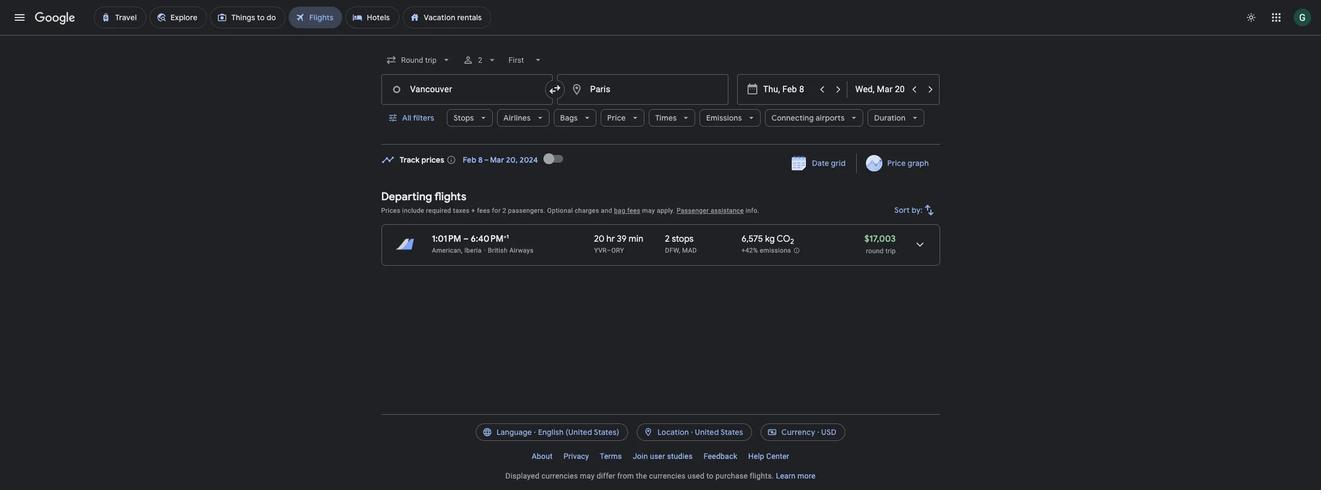 Task type: describe. For each thing, give the bounding box(es) containing it.
by:
[[912, 205, 923, 215]]

graph
[[908, 158, 929, 168]]

price graph
[[888, 158, 929, 168]]

english (united states)
[[538, 427, 619, 437]]

duration button
[[868, 105, 924, 131]]

from
[[617, 472, 634, 480]]

1 vertical spatial may
[[580, 472, 595, 480]]

round
[[866, 247, 884, 255]]

8 – mar
[[478, 155, 504, 165]]

more
[[798, 472, 816, 480]]

39
[[617, 234, 627, 245]]

1
[[507, 233, 509, 240]]

feedback
[[704, 452, 737, 461]]

6,575 kg co 2
[[742, 234, 794, 246]]

trip
[[886, 247, 896, 255]]

taxes
[[453, 207, 470, 214]]

help center
[[748, 452, 789, 461]]

Return text field
[[855, 75, 906, 104]]

1:01 pm – 6:40 pm + 1
[[432, 233, 509, 245]]

20
[[594, 234, 605, 245]]

feedback link
[[698, 448, 743, 465]]

passengers.
[[508, 207, 545, 214]]

prices
[[381, 207, 400, 214]]

flight details. leaves vancouver international airport at 1:01 pm on thursday, february 8 and arrives at paris-orly airport at 6:40 pm on friday, february 9. image
[[907, 231, 933, 258]]

total duration 20 hr 39 min. element
[[594, 234, 665, 246]]

join user studies link
[[627, 448, 698, 465]]

bag fees button
[[614, 207, 640, 214]]

kg
[[765, 234, 775, 245]]

dfw
[[665, 247, 679, 254]]

none text field inside "search field"
[[381, 74, 553, 105]]

$17,003
[[865, 234, 896, 245]]

language
[[497, 427, 532, 437]]

center
[[766, 452, 789, 461]]

– inside 20 hr 39 min yvr – ory
[[607, 247, 611, 254]]

passenger
[[677, 207, 709, 214]]

united states
[[695, 427, 743, 437]]

used
[[688, 472, 705, 480]]

main menu image
[[13, 11, 26, 24]]

displayed
[[506, 472, 540, 480]]

about
[[532, 452, 553, 461]]

british
[[488, 247, 508, 254]]

feb 8 – mar 20, 2024
[[463, 155, 538, 165]]

stops
[[454, 113, 474, 123]]

loading results progress bar
[[0, 35, 1321, 37]]

layover (1 of 2) is a 2 hr 54 min layover at dallas/fort worth international airport in dallas. layover (2 of 2) is a 2 hr layover at adolfo suárez madrid–barajas airport in madrid. element
[[665, 246, 736, 255]]

studies
[[667, 452, 693, 461]]

american, iberia
[[432, 247, 482, 254]]

yvr
[[594, 247, 607, 254]]

swap origin and destination. image
[[548, 83, 561, 96]]

bags button
[[554, 105, 596, 131]]

prices include required taxes + fees for 2 passengers. optional charges and bag fees may apply. passenger assistance
[[381, 207, 744, 214]]

price for price graph
[[888, 158, 906, 168]]

english
[[538, 427, 564, 437]]

all filters
[[402, 113, 434, 123]]

and
[[601, 207, 612, 214]]

assistance
[[711, 207, 744, 214]]

iberia
[[464, 247, 482, 254]]

about link
[[526, 448, 558, 465]]

20,
[[506, 155, 518, 165]]

airlines
[[504, 113, 531, 123]]

connecting
[[772, 113, 814, 123]]

2 button
[[458, 47, 502, 73]]

date
[[812, 158, 829, 168]]

track
[[400, 155, 420, 165]]

may inside departing flights main content
[[642, 207, 655, 214]]

help
[[748, 452, 764, 461]]

filters
[[413, 113, 434, 123]]

all filters button
[[381, 105, 443, 131]]

united
[[695, 427, 719, 437]]

find the best price region
[[381, 146, 940, 182]]

leaves vancouver international airport at 1:01 pm on thursday, february 8 and arrives at paris-orly airport at 6:40 pm on friday, february 9. element
[[432, 233, 509, 245]]

terms
[[600, 452, 622, 461]]

Departure time: 1:01 PM. text field
[[432, 234, 461, 245]]

20 hr 39 min yvr – ory
[[594, 234, 643, 254]]

join user studies
[[633, 452, 693, 461]]

track prices
[[400, 155, 444, 165]]

airports
[[816, 113, 845, 123]]

duration
[[874, 113, 906, 123]]

emissions button
[[700, 105, 761, 131]]

stops
[[672, 234, 694, 245]]



Task type: locate. For each thing, give the bounding box(es) containing it.
currencies down privacy
[[541, 472, 578, 480]]

apply.
[[657, 207, 675, 214]]

american,
[[432, 247, 463, 254]]

,
[[679, 247, 680, 254]]

to
[[707, 472, 714, 480]]

+42% emissions
[[742, 247, 791, 254]]

1 horizontal spatial currencies
[[649, 472, 686, 480]]

passenger assistance button
[[677, 207, 744, 214]]

+ up british airways
[[504, 233, 507, 240]]

(united
[[566, 427, 592, 437]]

states
[[721, 427, 743, 437]]

0 horizontal spatial may
[[580, 472, 595, 480]]

british airways
[[488, 247, 534, 254]]

flights.
[[750, 472, 774, 480]]

– inside 1:01 pm – 6:40 pm + 1
[[463, 234, 469, 245]]

learn more about tracked prices image
[[447, 155, 456, 165]]

displayed currencies may differ from the currencies used to purchase flights. learn more
[[506, 472, 816, 480]]

for
[[492, 207, 501, 214]]

departing flights main content
[[381, 146, 940, 275]]

2
[[478, 56, 482, 64], [503, 207, 506, 214], [665, 234, 670, 245], [790, 237, 794, 246]]

0 horizontal spatial +
[[471, 207, 475, 214]]

+ inside 1:01 pm – 6:40 pm + 1
[[504, 233, 507, 240]]

privacy
[[564, 452, 589, 461]]

price inside button
[[888, 158, 906, 168]]

differ
[[597, 472, 615, 480]]

grid
[[831, 158, 846, 168]]

2024
[[520, 155, 538, 165]]

airlines button
[[497, 105, 549, 131]]

currencies
[[541, 472, 578, 480], [649, 472, 686, 480]]

connecting airports button
[[765, 105, 863, 131]]

1 vertical spatial –
[[607, 247, 611, 254]]

0 vertical spatial may
[[642, 207, 655, 214]]

include
[[402, 207, 424, 214]]

required
[[426, 207, 451, 214]]

2 inside popup button
[[478, 56, 482, 64]]

may
[[642, 207, 655, 214], [580, 472, 595, 480]]

min
[[629, 234, 643, 245]]

optional
[[547, 207, 573, 214]]

learn
[[776, 472, 796, 480]]

terms link
[[595, 448, 627, 465]]

0 vertical spatial price
[[607, 113, 626, 123]]

fees right bag on the top of the page
[[627, 207, 640, 214]]

6,575
[[742, 234, 763, 245]]

mad
[[682, 247, 697, 254]]

prices
[[422, 155, 444, 165]]

0 horizontal spatial price
[[607, 113, 626, 123]]

0 horizontal spatial currencies
[[541, 472, 578, 480]]

the
[[636, 472, 647, 480]]

None search field
[[381, 47, 940, 145]]

1 horizontal spatial may
[[642, 207, 655, 214]]

Departure text field
[[763, 75, 813, 104]]

2 inside 6,575 kg co 2
[[790, 237, 794, 246]]

2 stops flight. element
[[665, 234, 694, 246]]

date grid
[[812, 158, 846, 168]]

usd
[[821, 427, 837, 437]]

1 horizontal spatial +
[[504, 233, 507, 240]]

– down hr
[[607, 247, 611, 254]]

 image
[[484, 247, 486, 254]]

times
[[655, 113, 677, 123]]

co
[[777, 234, 790, 245]]

1 fees from the left
[[477, 207, 490, 214]]

may left differ
[[580, 472, 595, 480]]

airways
[[509, 247, 534, 254]]

fees
[[477, 207, 490, 214], [627, 207, 640, 214]]

charges
[[575, 207, 599, 214]]

0 horizontal spatial fees
[[477, 207, 490, 214]]

1 horizontal spatial fees
[[627, 207, 640, 214]]

stops button
[[447, 105, 493, 131]]

+42%
[[742, 247, 758, 254]]

fees left 'for'
[[477, 207, 490, 214]]

2 inside 2 stops dfw , mad
[[665, 234, 670, 245]]

price
[[607, 113, 626, 123], [888, 158, 906, 168]]

0 horizontal spatial –
[[463, 234, 469, 245]]

learn more link
[[776, 472, 816, 480]]

price graph button
[[859, 153, 938, 173]]

hr
[[607, 234, 615, 245]]

location
[[658, 427, 689, 437]]

ory
[[611, 247, 624, 254]]

may left the apply.
[[642, 207, 655, 214]]

price inside popup button
[[607, 113, 626, 123]]

1 horizontal spatial price
[[888, 158, 906, 168]]

emissions
[[706, 113, 742, 123]]

1 currencies from the left
[[541, 472, 578, 480]]

none search field containing all filters
[[381, 47, 940, 145]]

purchase
[[716, 472, 748, 480]]

bag
[[614, 207, 626, 214]]

date grid button
[[784, 153, 854, 173]]

price button
[[601, 105, 644, 131]]

flights
[[435, 190, 466, 204]]

1 vertical spatial price
[[888, 158, 906, 168]]

departing
[[381, 190, 432, 204]]

–
[[463, 234, 469, 245], [607, 247, 611, 254]]

 image inside departing flights main content
[[484, 247, 486, 254]]

2 currencies from the left
[[649, 472, 686, 480]]

price left graph
[[888, 158, 906, 168]]

help center link
[[743, 448, 795, 465]]

1 vertical spatial +
[[504, 233, 507, 240]]

currencies down join user studies
[[649, 472, 686, 480]]

change appearance image
[[1238, 4, 1265, 31]]

2 fees from the left
[[627, 207, 640, 214]]

price right bags popup button
[[607, 113, 626, 123]]

17003 US dollars text field
[[865, 234, 896, 245]]

states)
[[594, 427, 619, 437]]

$17,003 round trip
[[865, 234, 896, 255]]

+
[[471, 207, 475, 214], [504, 233, 507, 240]]

connecting airports
[[772, 113, 845, 123]]

2 stops dfw , mad
[[665, 234, 697, 254]]

currency
[[782, 427, 815, 437]]

all
[[402, 113, 411, 123]]

1 horizontal spatial –
[[607, 247, 611, 254]]

+ right taxes
[[471, 207, 475, 214]]

None text field
[[557, 74, 728, 105]]

price for price
[[607, 113, 626, 123]]

None text field
[[381, 74, 553, 105]]

Arrival time: 6:40 PM on  Friday, February 9. text field
[[471, 233, 509, 245]]

0 vertical spatial –
[[463, 234, 469, 245]]

6:40 pm
[[471, 234, 504, 245]]

– up the iberia
[[463, 234, 469, 245]]

bags
[[560, 113, 578, 123]]

emissions
[[760, 247, 791, 254]]

0 vertical spatial +
[[471, 207, 475, 214]]

None field
[[381, 50, 456, 70], [504, 50, 548, 70], [381, 50, 456, 70], [504, 50, 548, 70]]



Task type: vqa. For each thing, say whether or not it's contained in the screenshot.
Price inside the "popup button"
yes



